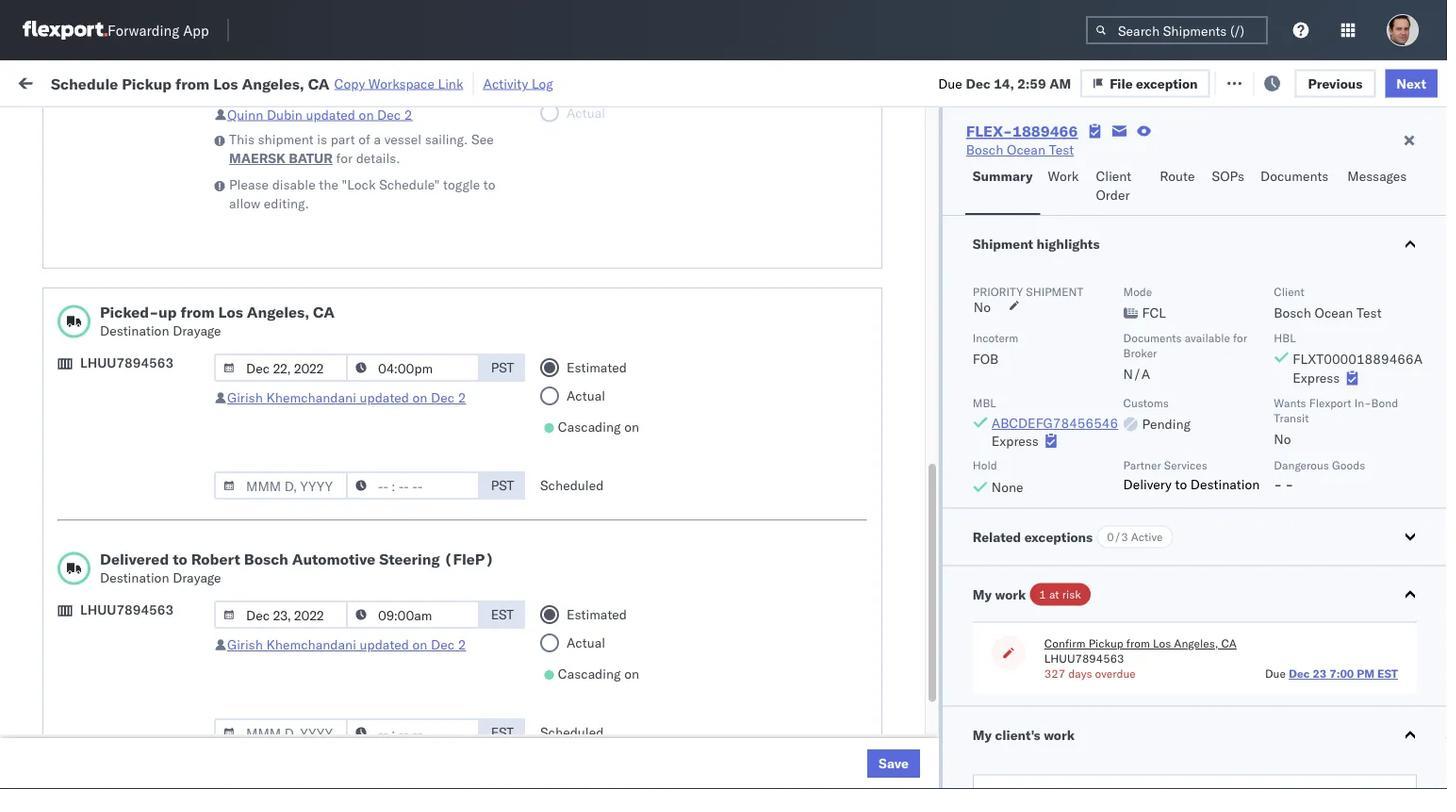 Task type: locate. For each thing, give the bounding box(es) containing it.
3 mmm d, yyyy text field from the top
[[214, 601, 348, 629]]

due dec 23 7:00 pm est
[[1266, 667, 1399, 681]]

flexport
[[1310, 396, 1352, 410]]

dec up steering
[[391, 521, 416, 538]]

ca for fourth the schedule pickup from los angeles, ca button from the top
[[43, 613, 61, 629]]

2022 for confirm pickup from los angeles, ca link
[[443, 521, 476, 538]]

3 schedule pickup from los angeles, ca button from the top
[[43, 385, 268, 425]]

appointment up rotterdam,
[[154, 645, 232, 661]]

4 ceau7522281, hlxu6269489, hlxu8034992 from the top
[[1162, 355, 1448, 371]]

1 horizontal spatial risk
[[1063, 588, 1081, 602]]

confirm pickup from los angeles, ca button up delivered
[[43, 510, 268, 549]]

lhuu7894563, for 7:00 pm est, dec 23, 2022
[[1162, 521, 1259, 537]]

2 vertical spatial jan
[[392, 729, 413, 745]]

5 ceau7522281, from the top
[[1162, 396, 1259, 413]]

2:59 am edt, nov 5, 2022
[[304, 272, 469, 289], [304, 314, 469, 330], [304, 355, 469, 372], [304, 397, 469, 413]]

work up quinn
[[205, 73, 238, 90]]

jan down 13,
[[399, 646, 420, 662]]

work right client's
[[1044, 727, 1075, 743]]

schedule delivery appointment button for 11:30 pm est, jan 23, 2023
[[43, 644, 232, 664]]

schedule delivery appointment button
[[43, 229, 232, 249], [43, 353, 232, 374], [43, 478, 232, 498], [43, 644, 232, 664]]

broker
[[1124, 346, 1158, 360]]

schedule delivery appointment up confirm pickup from los angeles, ca
[[43, 479, 232, 495]]

lhuu7894563, down services
[[1162, 479, 1259, 496]]

2 ocean fcl from the top
[[577, 355, 643, 372]]

1 pst from the top
[[491, 359, 514, 376]]

pickup down the schedule pickup from rotterdam, netherlands
[[103, 718, 143, 735]]

5 edt, from the top
[[361, 397, 390, 413]]

angeles, for second schedule pickup from los angeles, ca link from the bottom
[[202, 594, 254, 610]]

schedule delivery appointment button for 2:59 am est, dec 14, 2022
[[43, 478, 232, 498]]

west
[[880, 729, 910, 745]]

mmm d, yyyy text field up delivered to robert bosch automotive steering (flep) destination drayage at the bottom
[[214, 472, 348, 500]]

edt, for 1st upload customs clearance documents 'link' from the top of the page
[[361, 189, 390, 206]]

my up filtered at top
[[19, 68, 49, 94]]

cascading on for picked-up from los angeles, ca
[[558, 419, 640, 435]]

highlights
[[1037, 236, 1100, 252]]

workitem button
[[11, 150, 273, 169]]

confirm inside confirm pickup from los angeles, ca lhuu7894563
[[1045, 637, 1086, 651]]

abcdefg78456546 down the dangerous goods - - at bottom
[[1284, 521, 1411, 538]]

2 vertical spatial updated
[[360, 637, 409, 653]]

no down transit
[[1274, 431, 1291, 447]]

2 ceau7522281, from the top
[[1162, 272, 1259, 288]]

1 vertical spatial 23,
[[424, 646, 444, 662]]

due up consignee button
[[939, 75, 963, 91]]

cascading for picked-up from los angeles, ca
[[558, 419, 621, 435]]

pst
[[491, 359, 514, 376], [491, 477, 514, 494]]

numbers inside container numbers
[[1162, 162, 1209, 176]]

0 vertical spatial 14,
[[994, 75, 1015, 91]]

to inside please disable the "lock schedule" toggle to allow editing.
[[484, 176, 496, 193]]

mmm d, yyyy text field down delivered to robert bosch automotive steering (flep) destination drayage at the bottom
[[214, 601, 348, 629]]

2 vertical spatial my
[[973, 727, 992, 743]]

3 schedule delivery appointment link from the top
[[43, 478, 232, 497]]

est
[[491, 606, 514, 623], [1378, 667, 1399, 681], [491, 724, 514, 741]]

uetu5238478
[[1263, 479, 1354, 496], [1263, 521, 1354, 537], [1263, 562, 1354, 579]]

schedule delivery appointment button for 2:59 am edt, nov 5, 2022
[[43, 353, 232, 374]]

0 horizontal spatial shipment
[[258, 131, 314, 148]]

4 schedule pickup from los angeles, ca from the top
[[43, 594, 254, 629]]

1 vertical spatial cascading
[[558, 666, 621, 682]]

-- : -- -- text field
[[346, 354, 480, 382], [346, 601, 480, 629], [346, 719, 480, 747]]

confirm left delivered
[[43, 562, 92, 578]]

drayage down up on the left of the page
[[173, 323, 221, 339]]

gvcu5265864 down msdu7304509
[[1162, 645, 1255, 662]]

3 ocean fcl from the top
[[577, 397, 643, 413]]

5 hlxu8034992 from the top
[[1362, 396, 1448, 413]]

picked-
[[100, 303, 158, 322]]

0 vertical spatial client
[[1096, 168, 1132, 184]]

5, for 3rd schedule pickup from los angeles, ca link from the top
[[421, 397, 433, 413]]

est, left 25,
[[361, 729, 389, 745]]

this shipment is part of a vessel sailing. see maersk batur for details.
[[229, 131, 494, 166]]

numbers for container numbers
[[1162, 162, 1209, 176]]

2 vertical spatial pm
[[1357, 667, 1375, 681]]

1 vertical spatial clearance
[[146, 428, 207, 444]]

lhuu7894563 down "picked-"
[[80, 355, 174, 371]]

0 vertical spatial 2130387
[[1082, 646, 1139, 662]]

2 upload customs clearance documents from the top
[[43, 428, 207, 463]]

ca for 3rd the schedule pickup from los angeles, ca button
[[43, 405, 61, 422]]

work right id
[[1048, 168, 1079, 184]]

pm for 7:00
[[336, 521, 356, 538]]

please disable the "lock schedule" toggle to allow editing.
[[229, 176, 496, 212]]

pickup left up on the left of the page
[[103, 303, 143, 320]]

test123456 for first upload customs clearance documents 'link' from the bottom
[[1284, 438, 1364, 455]]

pm right 23
[[1357, 667, 1375, 681]]

at right 1
[[1050, 588, 1060, 602]]

5 schedule pickup from los angeles, ca link from the top
[[43, 717, 268, 755]]

schedule pickup from los angeles, ca link
[[43, 261, 268, 298], [43, 302, 268, 340], [43, 385, 268, 423], [43, 593, 268, 630], [43, 717, 268, 755]]

2 test123456 from the top
[[1284, 314, 1364, 330]]

due left 23
[[1266, 667, 1286, 681]]

1 horizontal spatial client
[[1274, 284, 1305, 298]]

est, down 9:00 am est, dec 24, 2022
[[361, 604, 389, 621]]

abcdefg78456546 down mbl
[[992, 415, 1119, 431]]

1846748
[[1082, 231, 1139, 247], [1082, 272, 1139, 289], [1082, 314, 1139, 330], [1082, 355, 1139, 372], [1082, 397, 1139, 413], [1082, 438, 1139, 455]]

ocean inside client bosch ocean test incoterm fob
[[1315, 305, 1354, 321]]

no down priority
[[974, 299, 991, 315]]

1 horizontal spatial numbers
[[1353, 154, 1400, 168]]

confirm
[[43, 511, 92, 527], [43, 562, 92, 578], [1045, 637, 1086, 651]]

4 ocean fcl from the top
[[577, 438, 643, 455]]

pickup up delivered
[[95, 511, 136, 527]]

2 vertical spatial destination
[[100, 570, 169, 586]]

dec down 13,
[[431, 637, 455, 653]]

0 vertical spatial integration
[[822, 646, 887, 662]]

2 schedule delivery appointment button from the top
[[43, 353, 232, 374]]

schedule delivery appointment up "picked-"
[[43, 230, 232, 246]]

numbers for mbl/mawb numbers
[[1353, 154, 1400, 168]]

1 1846748 from the top
[[1082, 231, 1139, 247]]

1 vertical spatial 14,
[[420, 480, 441, 496]]

test inside client bosch ocean test incoterm fob
[[1357, 305, 1382, 321]]

0 vertical spatial flex-2130387
[[1041, 646, 1139, 662]]

2 horizontal spatial to
[[1176, 476, 1188, 492]]

2 drayage from the top
[[173, 570, 221, 586]]

log
[[532, 75, 553, 91]]

hlxu6269489, for 'schedule delivery appointment' link corresponding to 2:59 am edt, nov 5, 2022
[[1262, 355, 1359, 371]]

0 vertical spatial due
[[939, 75, 963, 91]]

priority
[[973, 284, 1023, 298]]

snoozed
[[390, 117, 434, 131]]

robert
[[191, 550, 240, 569]]

0 vertical spatial confirm pickup from los angeles, ca button
[[43, 510, 268, 549]]

est, for 11:30 pm est, jan 23, 2023
[[368, 646, 396, 662]]

2 khemchandani from the top
[[266, 637, 356, 653]]

1 vertical spatial risk
[[1063, 588, 1081, 602]]

abcdefg78456546 for 9:00 am est, dec 24, 2022
[[1284, 563, 1411, 579]]

customs
[[90, 179, 143, 195], [1124, 396, 1169, 410], [90, 428, 143, 444]]

0 vertical spatial upload
[[43, 179, 86, 195]]

confirm inside button
[[43, 562, 92, 578]]

pst for -- : -- -- text field related to ca
[[491, 359, 514, 376]]

ocean fcl for fifth schedule pickup from los angeles, ca link from the bottom of the page
[[577, 272, 643, 289]]

from inside confirm pickup from los angeles, ca
[[139, 511, 167, 527]]

documents inside documents available for broker n/a
[[1124, 331, 1182, 345]]

flex-2130387 up 327 days overdue
[[1041, 646, 1139, 662]]

dec up the 7:00 pm est, dec 23, 2022
[[392, 480, 417, 496]]

for left work,
[[180, 117, 195, 131]]

2 hlxu6269489, from the top
[[1262, 272, 1359, 288]]

4 hlxu6269489, from the top
[[1262, 355, 1359, 371]]

pm right "11:30"
[[344, 646, 364, 662]]

1662119
[[1082, 729, 1139, 745]]

0 vertical spatial 7:00
[[304, 521, 332, 538]]

ocean fcl
[[577, 272, 643, 289], [577, 355, 643, 372], [577, 397, 643, 413], [577, 438, 643, 455], [577, 480, 643, 496], [577, 521, 643, 538], [577, 604, 643, 621], [577, 646, 643, 662], [577, 729, 643, 745]]

schedule delivery appointment link up confirm pickup from los angeles, ca
[[43, 478, 232, 497]]

abcdefg78456546 for 2:59 am est, dec 14, 2022
[[1284, 480, 1411, 496]]

lhuu7894563 up days
[[1045, 652, 1125, 666]]

ca inside confirm pickup from los angeles, ca
[[43, 530, 61, 546]]

vandelay for vandelay west
[[822, 729, 877, 745]]

5 hlxu6269489, from the top
[[1262, 396, 1359, 413]]

0 vertical spatial girish khemchandani updated on dec 2
[[227, 389, 466, 406]]

dec left 23
[[1289, 667, 1310, 681]]

test123456 for 4th schedule pickup from los angeles, ca link from the bottom of the page
[[1284, 314, 1364, 330]]

4 schedule delivery appointment from the top
[[43, 645, 232, 661]]

2 schedule pickup from los angeles, ca from the top
[[43, 303, 254, 339]]

0 vertical spatial cascading on
[[558, 419, 640, 435]]

2130387 down the overdue
[[1082, 687, 1139, 704]]

2 cascading on from the top
[[558, 666, 640, 682]]

0 vertical spatial actual
[[567, 388, 605, 404]]

to right 'toggle'
[[484, 176, 496, 193]]

consignee inside button
[[822, 154, 877, 168]]

2:59
[[1018, 75, 1046, 91], [304, 272, 332, 289], [304, 314, 332, 330], [304, 355, 332, 372], [304, 397, 332, 413], [304, 480, 332, 496], [304, 604, 332, 621], [304, 729, 332, 745]]

angeles, inside confirm pickup from los angeles, ca
[[195, 511, 247, 527]]

pm
[[336, 521, 356, 538], [344, 646, 364, 662], [1357, 667, 1375, 681]]

11:30
[[304, 646, 341, 662]]

girish khemchandani updated on dec 2 button for ca
[[227, 389, 466, 406]]

pickup down the 1893174
[[1089, 637, 1124, 651]]

1 horizontal spatial due
[[1266, 667, 1286, 681]]

2:59 am est, jan 13, 2023
[[304, 604, 473, 621]]

1 scheduled from the top
[[540, 477, 604, 494]]

destination down services
[[1191, 476, 1260, 492]]

shipment
[[973, 236, 1034, 252]]

schedule pickup from rotterdam, netherlands link
[[43, 676, 268, 713]]

wants
[[1274, 396, 1307, 410]]

0 vertical spatial clearance
[[146, 179, 207, 195]]

delivery up the schedule pickup from rotterdam, netherlands
[[103, 645, 151, 661]]

abcdefg78456546 button
[[992, 415, 1119, 431]]

updated up is
[[306, 106, 355, 123]]

1 vertical spatial integration test account - karl lagerfeld
[[822, 687, 1068, 704]]

test inside bosch ocean test link
[[1049, 141, 1074, 158]]

2 maeu9408431 from the top
[[1284, 687, 1380, 704]]

2 pst from the top
[[491, 477, 514, 494]]

778
[[346, 73, 371, 90]]

0 vertical spatial lhuu7894563,
[[1162, 479, 1259, 496]]

upload customs clearance documents up confirm pickup from los angeles, ca
[[43, 428, 207, 463]]

updated down 2:59 am est, jan 13, 2023
[[360, 637, 409, 653]]

8 ocean fcl from the top
[[577, 646, 643, 662]]

2 edt, from the top
[[361, 272, 390, 289]]

1 vertical spatial upload customs clearance documents
[[43, 428, 207, 463]]

ceau7522281,
[[1162, 230, 1259, 247], [1162, 272, 1259, 288], [1162, 313, 1259, 330], [1162, 355, 1259, 371], [1162, 396, 1259, 413], [1162, 438, 1259, 454]]

1 maeu9408431 from the top
[[1284, 646, 1380, 662]]

lhuu7894563 for picked-up from los angeles, ca
[[80, 355, 174, 371]]

1 upload customs clearance documents from the top
[[43, 179, 207, 214]]

2022 for 'schedule delivery appointment' link related to 2:59 am est, dec 14, 2022
[[444, 480, 477, 496]]

work inside button
[[1044, 727, 1075, 743]]

1 vertical spatial 2023
[[447, 646, 480, 662]]

upload customs clearance documents for first upload customs clearance documents 'link' from the bottom
[[43, 428, 207, 463]]

1 vertical spatial karl
[[984, 687, 1008, 704]]

schedule delivery appointment button up confirm pickup from los angeles, ca
[[43, 478, 232, 498]]

shipment inside this shipment is part of a vessel sailing. see maersk batur for details.
[[258, 131, 314, 148]]

pickup up netherlands
[[103, 677, 143, 693]]

maeu9408431 up due dec 23 7:00 pm est
[[1284, 646, 1380, 662]]

forwarding app
[[108, 21, 209, 39]]

netherlands
[[43, 696, 117, 712]]

schedule for 3rd the schedule pickup from los angeles, ca button
[[43, 386, 99, 403]]

est right 25,
[[491, 724, 514, 741]]

jan for 13,
[[392, 604, 413, 621]]

pm up automotive
[[336, 521, 356, 538]]

integration test account - karl lagerfeld up west
[[822, 687, 1068, 704]]

0 horizontal spatial confirm pickup from los angeles, ca button
[[43, 510, 268, 549]]

1 vertical spatial at
[[1050, 588, 1060, 602]]

ca for 1st the schedule pickup from los angeles, ca button
[[43, 281, 61, 297]]

3 schedule delivery appointment button from the top
[[43, 478, 232, 498]]

schedule inside the schedule pickup from rotterdam, netherlands
[[43, 677, 99, 693]]

los for fifth schedule pickup from los angeles, ca link from the bottom of the page
[[178, 262, 199, 278]]

account
[[919, 646, 969, 662], [919, 687, 969, 704]]

ceau7522281, for 4th schedule pickup from los angeles, ca link from the bottom of the page
[[1162, 313, 1259, 330]]

abcdefg78456546 up maeu9736123
[[1284, 563, 1411, 579]]

maeu9736123
[[1284, 604, 1380, 621]]

14,
[[994, 75, 1015, 91], [420, 480, 441, 496]]

0 horizontal spatial at
[[374, 73, 386, 90]]

0 vertical spatial uetu5238478
[[1263, 479, 1354, 496]]

girish khemchandani updated on dec 2 for steering
[[227, 637, 466, 653]]

0 horizontal spatial no
[[442, 117, 457, 131]]

-- : -- -- text field for ca
[[346, 354, 480, 382]]

0 vertical spatial 23,
[[419, 521, 440, 538]]

2 upload customs clearance documents button from the top
[[43, 427, 268, 466]]

flex-2130387
[[1041, 646, 1139, 662], [1041, 687, 1139, 704]]

confirm inside confirm pickup from los angeles, ca
[[43, 511, 92, 527]]

1 edt, from the top
[[361, 189, 390, 206]]

2 2:59 am edt, nov 5, 2022 from the top
[[304, 314, 469, 330]]

2 vertical spatial to
[[173, 550, 187, 569]]

flex-1846748 for 4th schedule pickup from los angeles, ca link from the bottom of the page
[[1041, 314, 1139, 330]]

work up by:
[[54, 68, 103, 94]]

vandelay for vandelay
[[700, 729, 754, 745]]

MMM D, YYYY text field
[[214, 354, 348, 382], [214, 472, 348, 500], [214, 601, 348, 629]]

1 vertical spatial -- : -- -- text field
[[346, 601, 480, 629]]

2 gvcu5265864 from the top
[[1162, 687, 1255, 703]]

23, down 13,
[[424, 646, 444, 662]]

flex-1660288 button
[[1011, 184, 1143, 211], [1011, 184, 1143, 211]]

2 5, from the top
[[421, 314, 433, 330]]

1 vertical spatial 2130387
[[1082, 687, 1139, 704]]

9 resize handle column header from the left
[[1400, 146, 1422, 789]]

schedule delivery appointment for 11:30 pm est, jan 23, 2023
[[43, 645, 232, 661]]

lhuu7894563, down partner services delivery to destination
[[1162, 521, 1259, 537]]

1 vertical spatial confirm pickup from los angeles, ca button
[[1045, 636, 1237, 651]]

my down the related
[[973, 586, 992, 603]]

2023 down 2:59 am est, jan 13, 2023
[[447, 646, 480, 662]]

on
[[461, 73, 476, 90], [359, 106, 374, 123], [413, 389, 428, 406], [625, 419, 640, 435], [413, 637, 428, 653], [625, 666, 640, 682]]

1 vertical spatial maeu9408431
[[1284, 687, 1380, 704]]

2 vandelay from the left
[[822, 729, 877, 745]]

0 horizontal spatial vandelay
[[700, 729, 754, 745]]

destination inside delivered to robert bosch automotive steering (flep) destination drayage
[[100, 570, 169, 586]]

test123456 for 'schedule delivery appointment' link corresponding to 2:59 am edt, nov 5, 2022
[[1284, 355, 1364, 372]]

0 vertical spatial pm
[[336, 521, 356, 538]]

from inside the schedule pickup from rotterdam, netherlands
[[147, 677, 174, 693]]

2 vertical spatial work
[[1044, 727, 1075, 743]]

3 appointment from the top
[[154, 479, 232, 495]]

next
[[1397, 75, 1427, 91]]

destination inside picked-up from los angeles, ca destination drayage
[[100, 323, 169, 339]]

angeles, inside picked-up from los angeles, ca destination drayage
[[247, 303, 309, 322]]

0 vertical spatial jan
[[392, 604, 413, 621]]

Search Work text field
[[814, 67, 1020, 96]]

1 karl from the top
[[984, 646, 1008, 662]]

flex-1889466 link
[[966, 122, 1078, 141]]

client order
[[1096, 168, 1132, 203]]

flex-
[[966, 122, 1013, 141], [1041, 189, 1082, 206], [1041, 231, 1082, 247], [1041, 272, 1082, 289], [1041, 314, 1082, 330], [1041, 355, 1082, 372], [1041, 397, 1082, 413], [1041, 438, 1082, 455], [1041, 480, 1082, 496], [1041, 521, 1082, 538], [1041, 563, 1082, 579], [1041, 604, 1082, 621], [1041, 646, 1082, 662], [1041, 687, 1082, 704], [1041, 729, 1082, 745]]

1 vertical spatial khemchandani
[[266, 637, 356, 653]]

los inside picked-up from los angeles, ca destination drayage
[[218, 303, 243, 322]]

flex-1846748 for fifth schedule pickup from los angeles, ca link from the bottom of the page
[[1041, 272, 1139, 289]]

hlxu6269489,
[[1262, 230, 1359, 247], [1262, 272, 1359, 288], [1262, 313, 1359, 330], [1262, 355, 1359, 371], [1262, 396, 1359, 413], [1262, 438, 1359, 454]]

4 schedule pickup from los angeles, ca button from the top
[[43, 593, 268, 632]]

dec up flex-1889466 link
[[966, 75, 991, 91]]

pickup for 1st schedule pickup from los angeles, ca link from the bottom of the page
[[103, 718, 143, 735]]

schedule
[[51, 74, 118, 93], [43, 230, 99, 246], [43, 262, 99, 278], [43, 303, 99, 320], [43, 354, 99, 371], [43, 386, 99, 403], [43, 479, 99, 495], [43, 594, 99, 610], [43, 645, 99, 661], [43, 677, 99, 693], [43, 718, 99, 735]]

2023 right 25,
[[440, 729, 473, 745]]

0 vertical spatial confirm
[[43, 511, 92, 527]]

client up order
[[1096, 168, 1132, 184]]

1 vertical spatial lhuu7894563,
[[1162, 521, 1259, 537]]

3 resize handle column header from the left
[[545, 146, 568, 789]]

2022 for 'schedule delivery appointment' link corresponding to 2:59 am edt, nov 5, 2022
[[436, 355, 469, 372]]

lhuu7894563 for delivered to robert bosch automotive steering (flep)
[[80, 602, 174, 618]]

dec up a at top left
[[377, 106, 401, 123]]

drayage inside picked-up from los angeles, ca destination drayage
[[173, 323, 221, 339]]

delivery inside confirm delivery link
[[95, 562, 143, 578]]

lagerfeld up 327
[[1012, 646, 1068, 662]]

0 vertical spatial pst
[[491, 359, 514, 376]]

2 mmm d, yyyy text field from the top
[[214, 472, 348, 500]]

14, up flex-1889466 link
[[994, 75, 1015, 91]]

los for 1st schedule pickup from los angeles, ca link from the bottom of the page
[[178, 718, 199, 735]]

delivery for 2:59 am est, dec 14, 2022
[[103, 479, 151, 495]]

1 khemchandani from the top
[[266, 389, 356, 406]]

exceptions
[[1025, 529, 1093, 545]]

lhuu7894563, for 2:59 am est, dec 14, 2022
[[1162, 479, 1259, 496]]

1 clearance from the top
[[146, 179, 207, 195]]

0 horizontal spatial due
[[939, 75, 963, 91]]

1 vertical spatial client
[[1274, 284, 1305, 298]]

1 girish khemchandani updated on dec 2 button from the top
[[227, 389, 466, 406]]

est, for 9:00 am est, dec 24, 2022
[[361, 563, 389, 579]]

for right available
[[1234, 331, 1248, 345]]

related
[[973, 529, 1022, 545]]

1 horizontal spatial confirm pickup from los angeles, ca button
[[1045, 636, 1237, 651]]

lagerfeld down 327
[[1012, 687, 1068, 704]]

resize handle column header
[[270, 146, 292, 789], [479, 146, 502, 789], [545, 146, 568, 789], [668, 146, 690, 789], [790, 146, 813, 789], [979, 146, 1002, 789], [1130, 146, 1152, 789], [1252, 146, 1275, 789], [1400, 146, 1422, 789]]

est, up the 7:00 pm est, dec 23, 2022
[[361, 480, 389, 496]]

upload customs clearance documents link
[[43, 178, 268, 215], [43, 427, 268, 464]]

3 ceau7522281, from the top
[[1162, 313, 1259, 330]]

confirm for confirm delivery
[[43, 562, 92, 578]]

activity
[[483, 75, 528, 91]]

1 vertical spatial lhuu7894563, uetu5238478
[[1162, 521, 1354, 537]]

schedule pickup from rotterdam, netherlands
[[43, 677, 245, 712]]

2022 for confirm delivery link
[[444, 563, 477, 579]]

upload customs clearance documents link up confirm pickup from los angeles, ca link
[[43, 427, 268, 464]]

0 vertical spatial destination
[[100, 323, 169, 339]]

1 vertical spatial no
[[974, 299, 991, 315]]

2022 for fifth schedule pickup from los angeles, ca link from the bottom of the page
[[436, 272, 469, 289]]

actual for picked-up from los angeles, ca
[[567, 388, 605, 404]]

1 vertical spatial flex-2130387
[[1041, 687, 1139, 704]]

filtered by:
[[19, 116, 86, 132]]

for
[[180, 117, 195, 131], [336, 150, 353, 166], [1234, 331, 1248, 345]]

0 vertical spatial mmm d, yyyy text field
[[214, 354, 348, 382]]

lhuu7894563, uetu5238478 for 9:00 am est, dec 24, 2022
[[1162, 562, 1354, 579]]

2 vertical spatial mmm d, yyyy text field
[[214, 601, 348, 629]]

flex-2130387 down 327 days overdue
[[1041, 687, 1139, 704]]

my left client's
[[973, 727, 992, 743]]

2 cascading from the top
[[558, 666, 621, 682]]

1 5, from the top
[[421, 272, 433, 289]]

1 vertical spatial destination
[[1191, 476, 1260, 492]]

3 flex-1846748 from the top
[[1041, 314, 1139, 330]]

quinn dubin updated on dec 2
[[227, 106, 413, 123]]

1 vertical spatial estimated
[[567, 606, 627, 623]]

1 vertical spatial express
[[992, 432, 1039, 449]]

0 vertical spatial girish khemchandani updated on dec 2 button
[[227, 389, 466, 406]]

0 horizontal spatial risk
[[389, 73, 411, 90]]

7:00 right 23
[[1330, 667, 1355, 681]]

los inside confirm pickup from los angeles, ca
[[170, 511, 191, 527]]

1 -- : -- -- text field from the top
[[346, 354, 480, 382]]

1 vertical spatial actual
[[567, 635, 605, 651]]

2 lhuu7894563, uetu5238478 from the top
[[1162, 521, 1354, 537]]

vandelay west
[[822, 729, 910, 745]]

lhuu7894563 down delivered
[[80, 602, 174, 618]]

1 vertical spatial lhuu7894563
[[80, 602, 174, 618]]

maeu9408431 down due dec 23 7:00 pm est
[[1284, 687, 1380, 704]]

2 vertical spatial for
[[1234, 331, 1248, 345]]

0 vertical spatial work
[[54, 68, 103, 94]]

abcdefg78456546 down goods
[[1284, 480, 1411, 496]]

2 for steering
[[458, 637, 466, 653]]

1 mmm d, yyyy text field from the top
[[214, 354, 348, 382]]

due for due dec 14, 2:59 am
[[939, 75, 963, 91]]

schedule pickup from los angeles, ca button
[[43, 261, 268, 300], [43, 302, 268, 342], [43, 385, 268, 425], [43, 593, 268, 632], [43, 717, 268, 757]]

ca for topmost confirm pickup from los angeles, ca button
[[43, 530, 61, 546]]

0 vertical spatial account
[[919, 646, 969, 662]]

lhuu7894563, up msdu7304509
[[1162, 562, 1259, 579]]

1 test123456 from the top
[[1284, 272, 1364, 289]]

est right 23
[[1378, 667, 1399, 681]]

MMM D, YYYY text field
[[214, 719, 348, 747]]

schedule delivery appointment up the schedule pickup from rotterdam, netherlands
[[43, 645, 232, 661]]

deadline button
[[294, 150, 483, 169]]

0 horizontal spatial numbers
[[1162, 162, 1209, 176]]

5 1846748 from the top
[[1082, 397, 1139, 413]]

for inside this shipment is part of a vessel sailing. see maersk batur for details.
[[336, 150, 353, 166]]

1 horizontal spatial for
[[336, 150, 353, 166]]

2 vertical spatial lhuu7894563,
[[1162, 562, 1259, 579]]

integration
[[822, 646, 887, 662], [822, 687, 887, 704]]

1 integration from the top
[[822, 646, 887, 662]]

consignee
[[822, 154, 877, 168], [909, 604, 973, 621]]

pickup for confirm pickup from los angeles, ca link
[[95, 511, 136, 527]]

3 lhuu7894563, from the top
[[1162, 562, 1259, 579]]

of
[[359, 131, 371, 148]]

1 vertical spatial girish
[[227, 637, 263, 653]]

mbl/mawb numbers
[[1284, 154, 1400, 168]]

hlxu6269489, for first upload customs clearance documents 'link' from the bottom
[[1262, 438, 1359, 454]]

1846748 for fifth schedule pickup from los angeles, ca link from the bottom of the page
[[1082, 272, 1139, 289]]

destination down delivered
[[100, 570, 169, 586]]

est down (flep)
[[491, 606, 514, 623]]

schedule pickup from los angeles, ca copy workspace link
[[51, 74, 464, 93]]

client inside button
[[1096, 168, 1132, 184]]

client inside client bosch ocean test incoterm fob
[[1274, 284, 1305, 298]]

2022 for 4th schedule pickup from los angeles, ca link from the bottom of the page
[[436, 314, 469, 330]]

jan left 13,
[[392, 604, 413, 621]]

2 2130387 from the top
[[1082, 687, 1139, 704]]

2 hlxu8034992 from the top
[[1362, 272, 1448, 288]]

appointment up confirm pickup from los angeles, ca link
[[154, 479, 232, 495]]

edt, for fifth schedule pickup from los angeles, ca link from the bottom of the page
[[361, 272, 390, 289]]

pickup inside confirm pickup from los angeles, ca
[[95, 511, 136, 527]]

1 vertical spatial lagerfeld
[[1012, 687, 1068, 704]]

shipment up maersk batur link at the top left of the page
[[258, 131, 314, 148]]

3 uetu5238478 from the top
[[1263, 562, 1354, 579]]

2 vertical spatial -- : -- -- text field
[[346, 719, 480, 747]]

1 girish from the top
[[227, 389, 263, 406]]

0 vertical spatial customs
[[90, 179, 143, 195]]

risk right 778
[[389, 73, 411, 90]]

1 vertical spatial my
[[973, 586, 992, 603]]

drayage inside delivered to robert bosch automotive steering (flep) destination drayage
[[173, 570, 221, 586]]

drayage down robert
[[173, 570, 221, 586]]

6 ceau7522281, from the top
[[1162, 438, 1259, 454]]

pickup for second schedule pickup from los angeles, ca link from the bottom
[[103, 594, 143, 610]]

1 lhuu7894563, from the top
[[1162, 479, 1259, 496]]

19,
[[421, 189, 442, 206]]

est, up 9:00 am est, dec 24, 2022
[[359, 521, 388, 538]]

1 horizontal spatial to
[[484, 176, 496, 193]]

1 vertical spatial girish khemchandani updated on dec 2 button
[[227, 637, 466, 653]]

1 vandelay from the left
[[700, 729, 754, 745]]

1 horizontal spatial shipment
[[1026, 284, 1084, 298]]

mmm d, yyyy text field down picked-up from los angeles, ca destination drayage in the top of the page
[[214, 354, 348, 382]]

1 vertical spatial integration
[[822, 687, 887, 704]]

uetu5238478 down the dangerous goods - - at bottom
[[1263, 521, 1354, 537]]

1 vertical spatial confirm
[[43, 562, 92, 578]]

order
[[1096, 187, 1130, 203]]

3 hlxu6269489, from the top
[[1262, 313, 1359, 330]]

delivery inside partner services delivery to destination
[[1124, 476, 1172, 492]]

ceau7522281, for first upload customs clearance documents 'link' from the bottom
[[1162, 438, 1259, 454]]

client up the "hbl"
[[1274, 284, 1305, 298]]

pickup inside the schedule pickup from rotterdam, netherlands
[[103, 677, 143, 693]]

pickup down the confirm delivery button
[[103, 594, 143, 610]]

schedule for fourth the schedule pickup from los angeles, ca button from the top
[[43, 594, 99, 610]]

schedule delivery appointment
[[43, 230, 232, 246], [43, 354, 232, 371], [43, 479, 232, 495], [43, 645, 232, 661]]

6 1846748 from the top
[[1082, 438, 1139, 455]]

1 vertical spatial pst
[[491, 477, 514, 494]]

message (0)
[[253, 73, 330, 90]]

jan left 25,
[[392, 729, 413, 745]]

workspace
[[369, 75, 435, 91]]

23, up steering
[[419, 521, 440, 538]]

girish down picked-up from los angeles, ca destination drayage in the top of the page
[[227, 389, 263, 406]]

4 appointment from the top
[[154, 645, 232, 661]]

schedule delivery appointment for 2:59 am edt, nov 5, 2022
[[43, 354, 232, 371]]

schedule delivery appointment button up "picked-"
[[43, 229, 232, 249]]

6 ocean fcl from the top
[[577, 521, 643, 538]]

appointment for 2:59 am est, dec 14, 2022
[[154, 479, 232, 495]]

0 vertical spatial to
[[484, 176, 496, 193]]

5 flex-1846748 from the top
[[1041, 397, 1139, 413]]

work
[[205, 73, 238, 90], [1048, 168, 1079, 184]]

route button
[[1153, 159, 1205, 215]]

los for 3rd schedule pickup from los angeles, ca link from the top
[[178, 386, 199, 403]]

at right 778
[[374, 73, 386, 90]]

5, for 4th schedule pickup from los angeles, ca link from the bottom of the page
[[421, 314, 433, 330]]

appointment
[[154, 230, 232, 246], [154, 354, 232, 371], [154, 479, 232, 495], [154, 645, 232, 661]]

0 vertical spatial upload customs clearance documents button
[[43, 178, 268, 217]]

2 nov from the top
[[393, 314, 418, 330]]

0 vertical spatial 2023
[[440, 604, 473, 621]]

upload customs clearance documents link down workitem 'button'
[[43, 178, 268, 215]]

schedule delivery appointment button down "picked-"
[[43, 353, 232, 374]]

estimated for picked-up from los angeles, ca
[[567, 359, 627, 376]]

1 vertical spatial my work
[[973, 586, 1026, 603]]

1846748 for 3rd schedule pickup from los angeles, ca link from the top
[[1082, 397, 1139, 413]]

ocean fcl for confirm pickup from los angeles, ca link
[[577, 521, 643, 538]]

upload
[[43, 179, 86, 195], [43, 428, 86, 444]]

n/a
[[1124, 366, 1151, 382]]

my work
[[19, 68, 103, 94], [973, 586, 1026, 603]]

1 cascading from the top
[[558, 419, 621, 435]]

delivery up confirm pickup from los angeles, ca
[[103, 479, 151, 495]]

1 lhuu7894563, uetu5238478 from the top
[[1162, 479, 1354, 496]]

pst for -- : -- -- text box
[[491, 477, 514, 494]]

available
[[1185, 331, 1231, 345]]

appointment down picked-up from los angeles, ca destination drayage in the top of the page
[[154, 354, 232, 371]]

partner
[[1124, 458, 1162, 472]]

2 clearance from the top
[[146, 428, 207, 444]]

2 horizontal spatial no
[[1274, 431, 1291, 447]]

1 actual from the top
[[567, 388, 605, 404]]

delivery down partner
[[1124, 476, 1172, 492]]

nov
[[393, 272, 418, 289], [393, 314, 418, 330], [393, 355, 418, 372], [393, 397, 418, 413]]

4 test123456 from the top
[[1284, 397, 1364, 413]]

2023 for 2:59 am est, jan 13, 2023
[[440, 604, 473, 621]]

2 for ca
[[458, 389, 466, 406]]

1 vertical spatial gvcu5265864
[[1162, 687, 1255, 703]]

maersk batur link
[[229, 149, 333, 168]]

-
[[1274, 476, 1283, 492], [1286, 476, 1294, 492], [972, 646, 981, 662], [972, 687, 981, 704]]

uetu5238478 up maeu9736123
[[1263, 562, 1354, 579]]



Task type: vqa. For each thing, say whether or not it's contained in the screenshot.


Task type: describe. For each thing, give the bounding box(es) containing it.
customs for 1st upload customs clearance documents 'link' from the top of the page
[[90, 179, 143, 195]]

1 hlxu8034992 from the top
[[1362, 230, 1448, 247]]

2 integration test account - karl lagerfeld from the top
[[822, 687, 1068, 704]]

1 schedule pickup from los angeles, ca button from the top
[[43, 261, 268, 300]]

2 upload customs clearance documents link from the top
[[43, 427, 268, 464]]

6 ceau7522281, hlxu6269489, hlxu8034992 from the top
[[1162, 438, 1448, 454]]

1660288
[[1082, 189, 1139, 206]]

mmm d, yyyy text field for angeles,
[[214, 354, 348, 382]]

ocean fcl for 'schedule delivery appointment' link related to 2:59 am est, dec 14, 2022
[[577, 480, 643, 496]]

187 on track
[[433, 73, 510, 90]]

2 schedule pickup from los angeles, ca button from the top
[[43, 302, 268, 342]]

1 upload customs clearance documents button from the top
[[43, 178, 268, 217]]

import
[[159, 73, 201, 90]]

my inside button
[[973, 727, 992, 743]]

est, for 7:00 pm est, dec 23, 2022
[[359, 521, 388, 538]]

pm for 11:30
[[344, 646, 364, 662]]

ceau7522281, for fifth schedule pickup from los angeles, ca link from the bottom of the page
[[1162, 272, 1259, 288]]

consignee button
[[813, 150, 983, 169]]

3 -- : -- -- text field from the top
[[346, 719, 480, 747]]

778 at risk
[[346, 73, 411, 90]]

work button
[[1041, 159, 1089, 215]]

toggle
[[443, 176, 480, 193]]

flex-1889466 for 7:00 pm est, dec 23, 2022
[[1041, 521, 1139, 538]]

(0)
[[306, 73, 330, 90]]

jan for 23,
[[399, 646, 420, 662]]

ocean fcl for 'schedule delivery appointment' link for 11:30 pm est, jan 23, 2023
[[577, 646, 643, 662]]

this
[[229, 131, 255, 148]]

nov for 4th schedule pickup from los angeles, ca link from the bottom of the page
[[393, 314, 418, 330]]

2 integration from the top
[[822, 687, 887, 704]]

from inside picked-up from los angeles, ca destination drayage
[[181, 303, 215, 322]]

1 lagerfeld from the top
[[1012, 646, 1068, 662]]

1 ceau7522281, from the top
[[1162, 230, 1259, 247]]

5, for fifth schedule pickup from los angeles, ca link from the bottom of the page
[[421, 272, 433, 289]]

6 hlxu8034992 from the top
[[1362, 438, 1448, 454]]

hlxu6269489, for 4th schedule pickup from los angeles, ca link from the bottom of the page
[[1262, 313, 1359, 330]]

route
[[1160, 168, 1195, 184]]

ca for first the schedule pickup from los angeles, ca button from the bottom
[[43, 737, 61, 754]]

to inside partner services delivery to destination
[[1176, 476, 1188, 492]]

2 resize handle column header from the left
[[479, 146, 502, 789]]

flex-1893174
[[1041, 604, 1139, 621]]

327 days overdue
[[1045, 667, 1136, 681]]

schedule delivery appointment link for 2:59 am est, dec 14, 2022
[[43, 478, 232, 497]]

abcdefg78456546 for 7:00 pm est, dec 23, 2022
[[1284, 521, 1411, 538]]

"lock
[[342, 176, 376, 193]]

1 upload from the top
[[43, 179, 86, 195]]

1 flex-1846748 from the top
[[1041, 231, 1139, 247]]

details.
[[356, 150, 401, 166]]

msdu7304509
[[1162, 604, 1258, 620]]

track
[[479, 73, 510, 90]]

1 vertical spatial work
[[995, 586, 1026, 603]]

2022 for 3rd schedule pickup from los angeles, ca link from the top
[[436, 397, 469, 413]]

5 schedule pickup from los angeles, ca button from the top
[[43, 717, 268, 757]]

1846748 for first upload customs clearance documents 'link' from the bottom
[[1082, 438, 1139, 455]]

5 resize handle column header from the left
[[790, 146, 813, 789]]

2 account from the top
[[919, 687, 969, 704]]

1 appointment from the top
[[154, 230, 232, 246]]

none
[[992, 479, 1024, 495]]

0 horizontal spatial 7:00
[[304, 521, 332, 538]]

cascading for delivered to robert bosch automotive steering (flep)
[[558, 666, 621, 682]]

1 ceau7522281, hlxu6269489, hlxu8034992 from the top
[[1162, 230, 1448, 247]]

pickup for 4th schedule pickup from los angeles, ca link from the bottom of the page
[[103, 303, 143, 320]]

1889466 for 9:00 am est, dec 24, 2022
[[1082, 563, 1139, 579]]

activity log button
[[483, 72, 553, 95]]

appointment for 2:59 am edt, nov 5, 2022
[[154, 354, 232, 371]]

destination inside partner services delivery to destination
[[1191, 476, 1260, 492]]

1 schedule pickup from los angeles, ca from the top
[[43, 262, 254, 297]]

13,
[[416, 604, 437, 621]]

23, for 2023
[[424, 646, 444, 662]]

2 flex-2130387 from the top
[[1041, 687, 1139, 704]]

schedule for first the schedule pickup from los angeles, ca button from the bottom
[[43, 718, 99, 735]]

1 account from the top
[[919, 646, 969, 662]]

est, for 2:59 am est, dec 14, 2022
[[361, 480, 389, 496]]

0 vertical spatial 2
[[404, 106, 413, 123]]

ca inside confirm pickup from los angeles, ca lhuu7894563
[[1222, 637, 1237, 651]]

container numbers
[[1162, 147, 1212, 176]]

3 schedule pickup from los angeles, ca from the top
[[43, 386, 254, 422]]

-- : -- -- text field
[[346, 472, 480, 500]]

5 ceau7522281, hlxu6269489, hlxu8034992 from the top
[[1162, 396, 1448, 413]]

client for order
[[1096, 168, 1132, 184]]

flex-1889466 for 9:00 am est, dec 24, 2022
[[1041, 563, 1139, 579]]

mmm d, yyyy text field for automotive
[[214, 601, 348, 629]]

batch
[[1343, 73, 1380, 90]]

1 schedule delivery appointment link from the top
[[43, 229, 232, 248]]

lhuu7894563, for 9:00 am est, dec 24, 2022
[[1162, 562, 1259, 579]]

bosch inside client bosch ocean test incoterm fob
[[1274, 305, 1312, 321]]

girish khemchandani updated on dec 2 for ca
[[227, 389, 466, 406]]

flex-1846748 for 3rd schedule pickup from los angeles, ca link from the top
[[1041, 397, 1139, 413]]

vessel
[[384, 131, 422, 148]]

9:00 am est, dec 24, 2022
[[304, 563, 477, 579]]

1889466 for 2:59 am est, dec 14, 2022
[[1082, 480, 1139, 496]]

dec up -- : -- -- text box
[[431, 389, 455, 406]]

risk for 1 at risk
[[1063, 588, 1081, 602]]

0 vertical spatial no
[[442, 117, 457, 131]]

test123456 for fifth schedule pickup from los angeles, ca link from the bottom of the page
[[1284, 272, 1364, 289]]

ca inside picked-up from los angeles, ca destination drayage
[[313, 303, 335, 322]]

girish for bosch
[[227, 637, 263, 653]]

summary button
[[966, 159, 1041, 215]]

2 vertical spatial est
[[491, 724, 514, 741]]

schedule for 1st the schedule pickup from los angeles, ca button
[[43, 262, 99, 278]]

los inside confirm pickup from los angeles, ca lhuu7894563
[[1153, 637, 1172, 651]]

7 resize handle column header from the left
[[1130, 146, 1152, 789]]

1 horizontal spatial 7:00
[[1330, 667, 1355, 681]]

confirm delivery link
[[43, 561, 143, 580]]

1846748 for 4th schedule pickup from los angeles, ca link from the bottom of the page
[[1082, 314, 1139, 330]]

25,
[[416, 729, 437, 745]]

3 ceau7522281, hlxu6269489, hlxu8034992 from the top
[[1162, 313, 1448, 330]]

1 flex-2130387 from the top
[[1041, 646, 1139, 662]]

documents inside button
[[1261, 168, 1329, 184]]

2 lagerfeld from the top
[[1012, 687, 1068, 704]]

uetu5238478 for 2:59 am est, dec 14, 2022
[[1263, 479, 1354, 496]]

pickup inside confirm pickup from los angeles, ca lhuu7894563
[[1089, 637, 1124, 651]]

import work
[[159, 73, 238, 90]]

7:00 pm est, dec 23, 2022
[[304, 521, 476, 538]]

-- : -- -- text field for steering
[[346, 601, 480, 629]]

1889466 for 7:00 pm est, dec 23, 2022
[[1082, 521, 1139, 538]]

from inside confirm pickup from los angeles, ca lhuu7894563
[[1127, 637, 1150, 651]]

customs for first upload customs clearance documents 'link' from the bottom
[[90, 428, 143, 444]]

4 hlxu8034992 from the top
[[1362, 355, 1448, 371]]

1 vertical spatial customs
[[1124, 396, 1169, 410]]

to inside delivered to robert bosch automotive steering (flep) destination drayage
[[173, 550, 187, 569]]

8 resize handle column header from the left
[[1252, 146, 1275, 789]]

shipment for priority
[[1026, 284, 1084, 298]]

automotive
[[292, 550, 376, 569]]

schedule for schedule delivery appointment button corresponding to 11:30 pm est, jan 23, 2023
[[43, 645, 99, 661]]

6 resize handle column header from the left
[[979, 146, 1002, 789]]

1 horizontal spatial consignee
[[909, 604, 973, 621]]

angeles, for 3rd schedule pickup from los angeles, ca link from the top
[[202, 386, 254, 403]]

overdue
[[1095, 667, 1136, 681]]

1 integration test account - karl lagerfeld from the top
[[822, 646, 1068, 662]]

khemchandani for angeles,
[[266, 389, 356, 406]]

delivery for 9:00 am est, dec 24, 2022
[[95, 562, 143, 578]]

1 horizontal spatial 14,
[[994, 75, 1015, 91]]

2:59 am est, dec 14, 2022
[[304, 480, 477, 496]]

client's
[[995, 727, 1041, 743]]

id
[[1035, 154, 1047, 168]]

0/3 active
[[1107, 530, 1163, 544]]

flex-1660288
[[1041, 189, 1139, 206]]

4 resize handle column header from the left
[[668, 146, 690, 789]]

ready for work, blocked, in progress
[[143, 117, 341, 131]]

summary
[[973, 168, 1033, 184]]

see
[[472, 131, 494, 148]]

angeles, for confirm pickup from los angeles, ca link
[[195, 511, 247, 527]]

messages button
[[1340, 159, 1417, 215]]

transit
[[1274, 411, 1309, 425]]

1 hlxu6269489, from the top
[[1262, 230, 1359, 247]]

batur
[[289, 150, 333, 166]]

0 vertical spatial updated
[[306, 106, 355, 123]]

days
[[1069, 667, 1093, 681]]

11:30 pm est, jan 23, 2023
[[304, 646, 480, 662]]

jan for 25,
[[392, 729, 413, 745]]

save
[[879, 755, 909, 772]]

ocean fcl for first upload customs clearance documents 'link' from the bottom
[[577, 438, 643, 455]]

steering
[[379, 550, 440, 569]]

4 schedule pickup from los angeles, ca link from the top
[[43, 593, 268, 630]]

work,
[[198, 117, 228, 131]]

0 vertical spatial my
[[19, 68, 49, 94]]

link
[[438, 75, 464, 91]]

3 2:59 am edt, nov 5, 2022 from the top
[[304, 355, 469, 372]]

hbl
[[1274, 331, 1296, 345]]

schedule delivery appointment link for 2:59 am edt, nov 5, 2022
[[43, 353, 232, 372]]

2 karl from the top
[[984, 687, 1008, 704]]

forwarding
[[108, 21, 179, 39]]

estimated for delivered to robert bosch automotive steering (flep)
[[567, 606, 627, 623]]

3 schedule pickup from los angeles, ca link from the top
[[43, 385, 268, 423]]

batch action button
[[1313, 67, 1437, 96]]

delivered
[[100, 550, 169, 569]]

(flep)
[[444, 550, 494, 569]]

girish khemchandani updated on dec 2 button for steering
[[227, 637, 466, 653]]

1 schedule pickup from los angeles, ca link from the top
[[43, 261, 268, 298]]

message
[[253, 73, 306, 90]]

edt, for 4th schedule pickup from los angeles, ca link from the bottom of the page
[[361, 314, 390, 330]]

2023 for 2:59 am est, jan 25, 2023
[[440, 729, 473, 745]]

up
[[158, 303, 177, 322]]

ocean fcl for second schedule pickup from los angeles, ca link from the bottom
[[577, 604, 643, 621]]

1 vertical spatial est
[[1378, 667, 1399, 681]]

no inside wants flexport in-bond transit no
[[1274, 431, 1291, 447]]

container numbers button
[[1152, 142, 1256, 176]]

delivery up "picked-"
[[103, 230, 151, 246]]

client order button
[[1089, 159, 1153, 215]]

0 vertical spatial est
[[491, 606, 514, 623]]

confirm delivery button
[[43, 561, 143, 581]]

0 horizontal spatial work
[[205, 73, 238, 90]]

for inside documents available for broker n/a
[[1234, 331, 1248, 345]]

4 1846748 from the top
[[1082, 355, 1139, 372]]

0 vertical spatial my work
[[19, 68, 103, 94]]

est, for 2:59 am est, jan 25, 2023
[[361, 729, 389, 745]]

1 2130387 from the top
[[1082, 646, 1139, 662]]

ocean fcl for 3rd schedule pickup from los angeles, ca link from the top
[[577, 397, 643, 413]]

bosch inside delivered to robert bosch automotive steering (flep) destination drayage
[[244, 550, 288, 569]]

3:00 am edt, aug 19, 2022
[[304, 189, 478, 206]]

maersk
[[229, 150, 286, 166]]

hlxu6269489, for fifth schedule pickup from los angeles, ca link from the bottom of the page
[[1262, 272, 1359, 288]]

4 edt, from the top
[[361, 355, 390, 372]]

9 ocean fcl from the top
[[577, 729, 643, 745]]

mbl
[[973, 396, 997, 410]]

0 horizontal spatial work
[[54, 68, 103, 94]]

snoozed no
[[390, 117, 457, 131]]

confirm for confirm pickup from los angeles, ca
[[43, 511, 92, 527]]

please
[[229, 176, 269, 193]]

actual for delivered to robert bosch automotive steering (flep)
[[567, 635, 605, 651]]

nov for fifth schedule pickup from los angeles, ca link from the bottom of the page
[[393, 272, 418, 289]]

dec left 24,
[[392, 563, 417, 579]]

1 schedule delivery appointment from the top
[[43, 230, 232, 246]]

hlxu6269489, for 3rd schedule pickup from los angeles, ca link from the top
[[1262, 396, 1359, 413]]

1 2:59 am edt, nov 5, 2022 from the top
[[304, 272, 469, 289]]

1 resize handle column header from the left
[[270, 146, 292, 789]]

my client's work
[[973, 727, 1075, 743]]

1 upload customs clearance documents link from the top
[[43, 178, 268, 215]]

0 vertical spatial for
[[180, 117, 195, 131]]

4 ceau7522281, from the top
[[1162, 355, 1259, 371]]

1893174
[[1082, 604, 1139, 621]]

Search Shipments (/) text field
[[1086, 16, 1268, 44]]

flexport. image
[[23, 21, 108, 40]]

pickup up "ready"
[[122, 74, 172, 93]]

filtered
[[19, 116, 65, 132]]

2 ceau7522281, hlxu6269489, hlxu8034992 from the top
[[1162, 272, 1448, 288]]

3 hlxu8034992 from the top
[[1362, 313, 1448, 330]]

active
[[1131, 530, 1163, 544]]

lhuu7894563, uetu5238478 for 7:00 pm est, dec 23, 2022
[[1162, 521, 1354, 537]]

angeles, for 1st schedule pickup from los angeles, ca link from the bottom of the page
[[202, 718, 254, 735]]

save button
[[868, 750, 920, 778]]

9:00
[[304, 563, 332, 579]]

at for 1
[[1050, 588, 1060, 602]]

services
[[1165, 458, 1208, 472]]

messages
[[1348, 168, 1407, 184]]

1 gvcu5265864 from the top
[[1162, 645, 1255, 662]]

5 schedule pickup from los angeles, ca from the top
[[43, 718, 254, 754]]

at for 778
[[374, 73, 386, 90]]

1 schedule delivery appointment button from the top
[[43, 229, 232, 249]]

angeles, inside confirm pickup from los angeles, ca lhuu7894563
[[1174, 637, 1219, 651]]

sops
[[1212, 168, 1245, 184]]

4 2:59 am edt, nov 5, 2022 from the top
[[304, 397, 469, 413]]

bosch inside bosch ocean test link
[[966, 141, 1004, 158]]

1 horizontal spatial work
[[1048, 168, 1079, 184]]

updated for ca
[[360, 389, 409, 406]]

flex-1846748 for 'schedule delivery appointment' link corresponding to 2:59 am edt, nov 5, 2022
[[1041, 355, 1139, 372]]

3 5, from the top
[[421, 355, 433, 372]]

lhuu7894563 inside confirm pickup from los angeles, ca lhuu7894563
[[1045, 652, 1125, 666]]

documents button
[[1253, 159, 1340, 215]]

schedule for schedule delivery appointment button corresponding to 2:59 am est, dec 14, 2022
[[43, 479, 99, 495]]

schedule for 4th the schedule pickup from los angeles, ca button from the bottom
[[43, 303, 99, 320]]

ca for 4th the schedule pickup from los angeles, ca button from the bottom
[[43, 322, 61, 339]]

flex id button
[[1002, 150, 1134, 169]]

activity log
[[483, 75, 553, 91]]

blocked,
[[231, 117, 278, 131]]

in-
[[1355, 396, 1372, 410]]

my client's work button
[[943, 707, 1448, 763]]

2 upload from the top
[[43, 428, 86, 444]]

next button
[[1386, 69, 1438, 97]]

schedule delivery appointment link for 11:30 pm est, jan 23, 2023
[[43, 644, 232, 663]]

los for 4th schedule pickup from los angeles, ca link from the bottom of the page
[[178, 303, 199, 320]]

dec 23 7:00 pm est button
[[1289, 667, 1399, 681]]

2 schedule pickup from los angeles, ca link from the top
[[43, 302, 268, 340]]

flex-1889466 for 2:59 am est, dec 14, 2022
[[1041, 480, 1139, 496]]

wants flexport in-bond transit no
[[1274, 396, 1399, 447]]

progress
[[294, 117, 341, 131]]

bookings
[[822, 604, 878, 621]]



